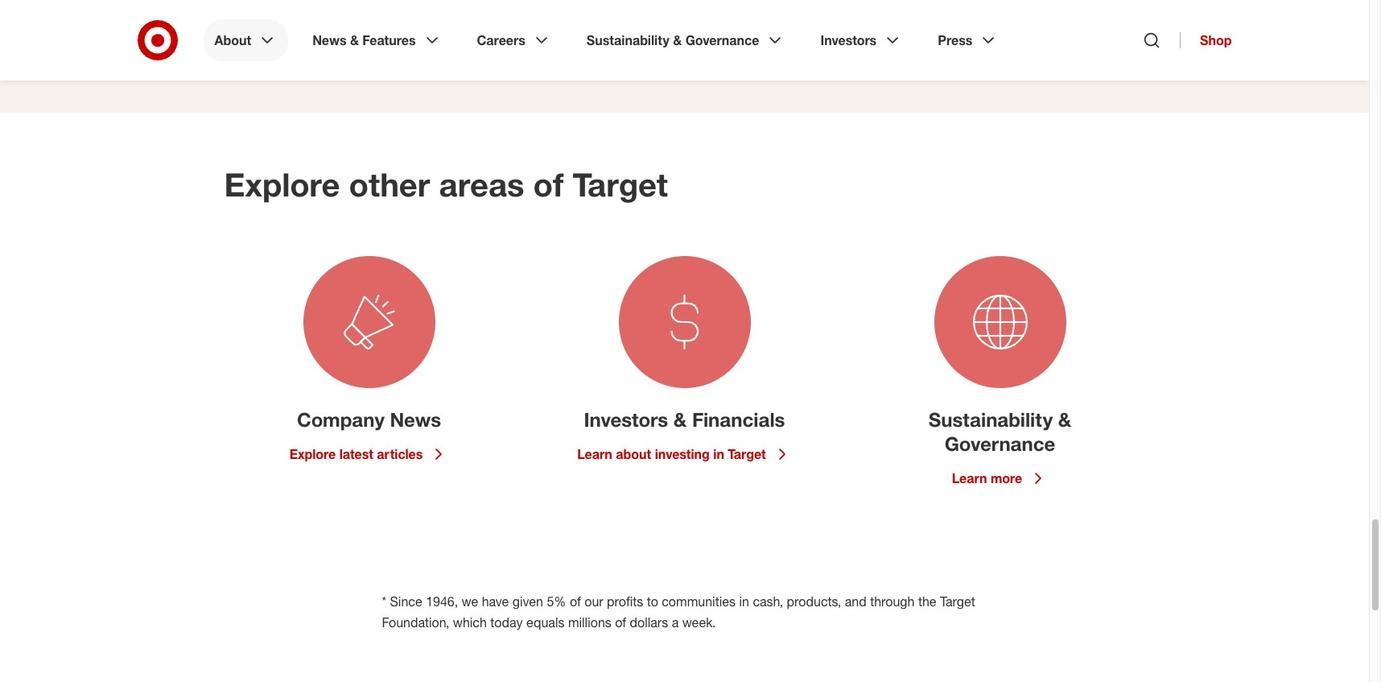 Task type: vqa. For each thing, say whether or not it's contained in the screenshot.
us
no



Task type: describe. For each thing, give the bounding box(es) containing it.
foundation,
[[382, 614, 450, 630]]

5%
[[547, 593, 567, 609]]

press
[[938, 32, 973, 48]]

governance inside sustainability & governance
[[945, 431, 1056, 456]]

target inside * since 1946, we have given 5% of our profits to communities in cash, products, and through the target foundation, which today equals millions of dollars a week.
[[941, 593, 976, 609]]

learn more
[[953, 470, 1023, 486]]

given
[[513, 593, 544, 609]]

0 horizontal spatial news
[[313, 32, 347, 48]]

learn for investors & financials
[[578, 446, 613, 462]]

cash,
[[753, 593, 784, 609]]

0 horizontal spatial governance
[[686, 32, 760, 48]]

which
[[453, 614, 487, 630]]

careers link
[[466, 19, 563, 61]]

equals
[[527, 614, 565, 630]]

products,
[[787, 593, 842, 609]]

1 vertical spatial news
[[390, 407, 441, 431]]

latest
[[340, 446, 374, 462]]

areas
[[439, 165, 525, 203]]

*
[[382, 593, 387, 609]]

investors link
[[810, 19, 914, 61]]

news & features link
[[301, 19, 453, 61]]

investors for investors & financials
[[584, 407, 668, 431]]

explore for explore latest articles
[[290, 446, 336, 462]]

learn about investing in target
[[578, 446, 766, 462]]

explore for explore other areas of target
[[224, 165, 340, 203]]

millions
[[568, 614, 612, 630]]

1946,
[[426, 593, 458, 609]]

& inside news & features link
[[350, 32, 359, 48]]

about
[[215, 32, 251, 48]]

profits
[[607, 593, 644, 609]]

0 vertical spatial sustainability & governance
[[587, 32, 760, 48]]

learn for sustainability & governance
[[953, 470, 988, 486]]

shop
[[1201, 32, 1232, 48]]

a
[[672, 614, 679, 630]]



Task type: locate. For each thing, give the bounding box(es) containing it.
target
[[573, 165, 668, 203], [728, 446, 766, 462], [941, 593, 976, 609]]

explore
[[224, 165, 340, 203], [290, 446, 336, 462]]

* since 1946, we have given 5% of our profits to communities in cash, products, and through the target foundation, which today equals millions of dollars a week.
[[382, 593, 976, 630]]

2 horizontal spatial target
[[941, 593, 976, 609]]

0 horizontal spatial learn
[[578, 446, 613, 462]]

our
[[585, 593, 604, 609]]

1 horizontal spatial sustainability & governance
[[929, 407, 1072, 456]]

1 horizontal spatial sustainability
[[929, 407, 1053, 431]]

target for learn about investing in target
[[728, 446, 766, 462]]

learn about investing in target link
[[578, 444, 792, 464]]

0 vertical spatial investors
[[821, 32, 877, 48]]

1 horizontal spatial news
[[390, 407, 441, 431]]

in right investing
[[714, 446, 725, 462]]

1 horizontal spatial learn
[[953, 470, 988, 486]]

the
[[919, 593, 937, 609]]

1 vertical spatial explore
[[290, 446, 336, 462]]

in left cash,
[[740, 593, 750, 609]]

other
[[349, 165, 430, 203]]

today
[[491, 614, 523, 630]]

& inside sustainability & governance link
[[673, 32, 682, 48]]

1 vertical spatial sustainability & governance
[[929, 407, 1072, 456]]

news & features
[[313, 32, 416, 48]]

since
[[390, 593, 423, 609]]

0 vertical spatial news
[[313, 32, 347, 48]]

1 vertical spatial learn
[[953, 470, 988, 486]]

shop link
[[1181, 32, 1232, 48]]

sustainability & governance link
[[576, 19, 797, 61]]

news left the features
[[313, 32, 347, 48]]

of down profits
[[615, 614, 627, 630]]

and
[[845, 593, 867, 609]]

explore other areas of target
[[224, 165, 668, 203]]

explore inside 'link'
[[290, 446, 336, 462]]

of left our in the left bottom of the page
[[570, 593, 581, 609]]

we
[[462, 593, 479, 609]]

0 horizontal spatial target
[[573, 165, 668, 203]]

0 vertical spatial in
[[714, 446, 725, 462]]

communities
[[662, 593, 736, 609]]

learn left more
[[953, 470, 988, 486]]

company
[[297, 407, 385, 431]]

0 horizontal spatial investors
[[584, 407, 668, 431]]

0 vertical spatial learn
[[578, 446, 613, 462]]

learn left about
[[578, 446, 613, 462]]

2 vertical spatial of
[[615, 614, 627, 630]]

explore latest articles
[[290, 446, 423, 462]]

governance
[[686, 32, 760, 48], [945, 431, 1056, 456]]

0 horizontal spatial sustainability & governance
[[587, 32, 760, 48]]

sustainability
[[587, 32, 670, 48], [929, 407, 1053, 431]]

of right "areas"
[[534, 165, 564, 203]]

investors for investors
[[821, 32, 877, 48]]

&
[[350, 32, 359, 48], [673, 32, 682, 48], [674, 407, 687, 431], [1059, 407, 1072, 431]]

investors & financials
[[584, 407, 786, 431]]

1 horizontal spatial target
[[728, 446, 766, 462]]

1 vertical spatial target
[[728, 446, 766, 462]]

articles
[[377, 446, 423, 462]]

have
[[482, 593, 509, 609]]

1 horizontal spatial investors
[[821, 32, 877, 48]]

sustainability & governance
[[587, 32, 760, 48], [929, 407, 1072, 456]]

2 vertical spatial target
[[941, 593, 976, 609]]

0 vertical spatial target
[[573, 165, 668, 203]]

1 vertical spatial sustainability
[[929, 407, 1053, 431]]

1 vertical spatial governance
[[945, 431, 1056, 456]]

financials
[[692, 407, 786, 431]]

target inside "link"
[[728, 446, 766, 462]]

about
[[616, 446, 652, 462]]

to
[[647, 593, 659, 609]]

1 vertical spatial investors
[[584, 407, 668, 431]]

press link
[[927, 19, 1010, 61]]

1 horizontal spatial of
[[570, 593, 581, 609]]

about link
[[203, 19, 288, 61]]

2 horizontal spatial of
[[615, 614, 627, 630]]

0 horizontal spatial sustainability
[[587, 32, 670, 48]]

1 horizontal spatial in
[[740, 593, 750, 609]]

news
[[313, 32, 347, 48], [390, 407, 441, 431]]

in inside * since 1946, we have given 5% of our profits to communities in cash, products, and through the target foundation, which today equals millions of dollars a week.
[[740, 593, 750, 609]]

dollars
[[630, 614, 669, 630]]

of
[[534, 165, 564, 203], [570, 593, 581, 609], [615, 614, 627, 630]]

0 horizontal spatial in
[[714, 446, 725, 462]]

0 horizontal spatial of
[[534, 165, 564, 203]]

explore latest articles link
[[290, 444, 449, 464]]

target for explore other areas of target
[[573, 165, 668, 203]]

learn more link
[[953, 468, 1049, 488]]

in
[[714, 446, 725, 462], [740, 593, 750, 609]]

careers
[[477, 32, 526, 48]]

investing
[[655, 446, 710, 462]]

0 vertical spatial of
[[534, 165, 564, 203]]

1 vertical spatial of
[[570, 593, 581, 609]]

company news
[[297, 407, 441, 431]]

investors
[[821, 32, 877, 48], [584, 407, 668, 431]]

features
[[363, 32, 416, 48]]

1 vertical spatial in
[[740, 593, 750, 609]]

1 horizontal spatial governance
[[945, 431, 1056, 456]]

0 vertical spatial explore
[[224, 165, 340, 203]]

through
[[871, 593, 915, 609]]

week.
[[683, 614, 716, 630]]

more
[[991, 470, 1023, 486]]

learn
[[578, 446, 613, 462], [953, 470, 988, 486]]

news up articles
[[390, 407, 441, 431]]

in inside "link"
[[714, 446, 725, 462]]

0 vertical spatial sustainability
[[587, 32, 670, 48]]

0 vertical spatial governance
[[686, 32, 760, 48]]



